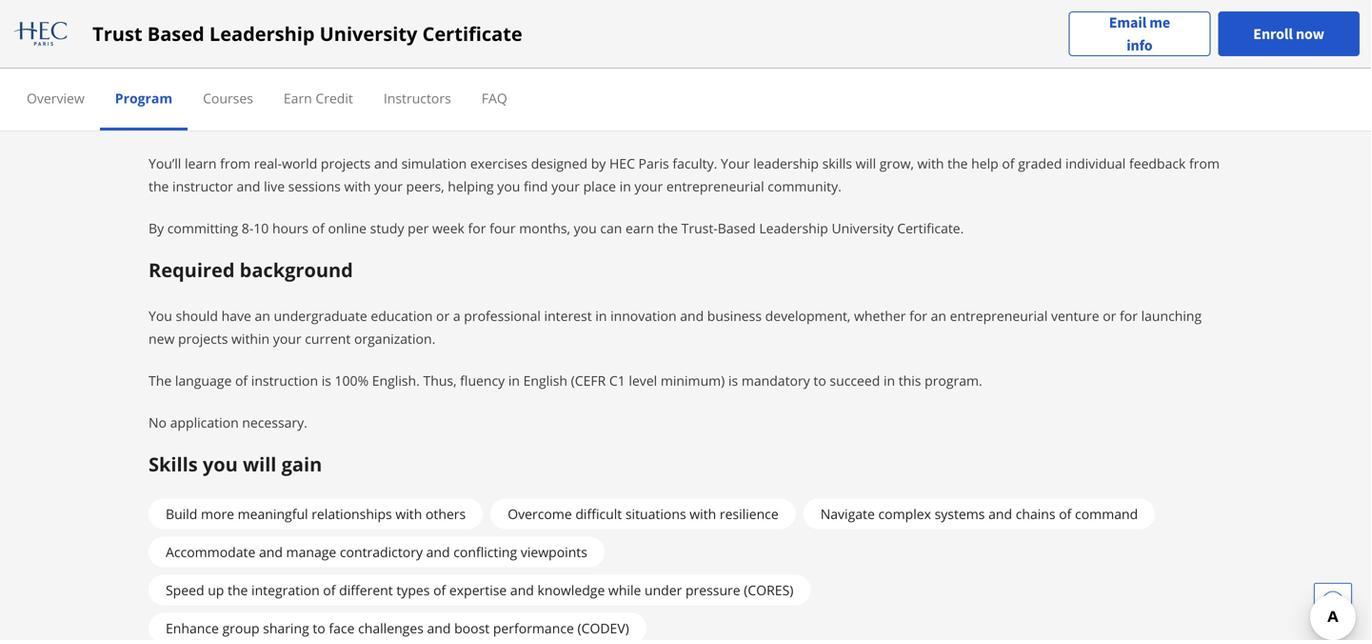 Task type: vqa. For each thing, say whether or not it's contained in the screenshot.
the with inside "Google It Automation With Python Professional Certificate"
no



Task type: locate. For each thing, give the bounding box(es) containing it.
1 horizontal spatial an
[[931, 307, 947, 325]]

leadership
[[209, 20, 315, 47], [759, 219, 828, 237]]

1 horizontal spatial will
[[856, 154, 876, 173]]

your right the trust
[[404, 25, 432, 44]]

and inside you should have an undergraduate education or a professional interest in innovation and business development, whether for an entrepreneurial venture or for launching new projects within your current organization.
[[680, 307, 704, 325]]

live
[[264, 177, 285, 195]]

you
[[149, 307, 172, 325]]

based up the gain
[[147, 20, 204, 47]]

will left gain
[[243, 451, 277, 477]]

1 vertical spatial you
[[574, 219, 597, 237]]

from right feedback
[[1190, 154, 1220, 173]]

2 horizontal spatial you
[[574, 219, 597, 237]]

months,
[[519, 219, 570, 237]]

earn credit link
[[284, 89, 353, 107]]

certificate
[[423, 20, 523, 47]]

with down instructors link
[[392, 114, 419, 132]]

1 vertical spatial enhance
[[166, 619, 219, 637]]

1 vertical spatial projects
[[178, 330, 228, 348]]

your down paris
[[635, 177, 663, 195]]

entrepreneurial left 'venture'
[[950, 307, 1048, 325]]

0 horizontal spatial or
[[436, 307, 450, 325]]

1 vertical spatial others
[[426, 505, 466, 523]]

background
[[240, 257, 353, 283]]

1 horizontal spatial based
[[718, 219, 756, 237]]

your down designed
[[552, 177, 580, 195]]

or right education
[[436, 307, 450, 325]]

to left succeed
[[814, 372, 826, 390]]

foster engagement and nurture authenticity list item
[[166, 84, 1223, 104]]

a inside list item
[[198, 55, 205, 73]]

1 horizontal spatial a
[[453, 307, 461, 325]]

0 vertical spatial will
[[856, 154, 876, 173]]

1 horizontal spatial for
[[910, 307, 928, 325]]

(cores)
[[744, 581, 794, 599]]

and up types
[[426, 543, 450, 561]]

1 horizontal spatial others
[[426, 505, 466, 523]]

0 horizontal spatial will
[[243, 451, 277, 477]]

with left resilience
[[690, 505, 716, 523]]

0 horizontal spatial projects
[[178, 330, 228, 348]]

leadership down community.
[[759, 219, 828, 237]]

2 from from the left
[[1190, 154, 1220, 173]]

find
[[524, 177, 548, 195]]

the language of instruction is 100% english. thus, fluency in english (cefr c1 level minimum) is mandatory to succeed in this program.
[[149, 372, 983, 390]]

0 horizontal spatial is
[[322, 372, 331, 390]]

build
[[321, 25, 352, 44]]

and
[[294, 25, 318, 44], [411, 55, 435, 73], [290, 84, 313, 103], [509, 114, 533, 132], [374, 154, 398, 173], [237, 177, 260, 195], [680, 307, 704, 325], [989, 505, 1012, 523], [259, 543, 283, 561], [426, 543, 450, 561], [510, 581, 534, 599], [427, 619, 451, 637]]

0 horizontal spatial an
[[255, 307, 270, 325]]

1 vertical spatial a
[[453, 307, 461, 325]]

by
[[149, 219, 164, 237]]

0 vertical spatial relationships
[[436, 25, 516, 44]]

simulation
[[401, 154, 467, 173]]

of right help
[[1002, 154, 1015, 173]]

for left launching
[[1120, 307, 1138, 325]]

0 vertical spatial entrepreneurial
[[234, 114, 332, 132]]

projects down should
[[178, 330, 228, 348]]

an up within on the bottom
[[255, 307, 270, 325]]

an right whether
[[931, 307, 947, 325]]

1 or from the left
[[436, 307, 450, 325]]

earn
[[626, 219, 654, 237]]

credit
[[316, 89, 353, 107]]

1 horizontal spatial projects
[[321, 154, 371, 173]]

viewpoints
[[521, 543, 588, 561]]

0 horizontal spatial from
[[220, 154, 251, 173]]

in down hec
[[620, 177, 631, 195]]

entrepreneurial down earn at left top
[[234, 114, 332, 132]]

entrepreneurial inside list item
[[234, 114, 332, 132]]

deeper
[[209, 55, 253, 73]]

1 an from the left
[[255, 307, 270, 325]]

0 horizontal spatial entrepreneurial
[[234, 114, 332, 132]]

development,
[[765, 307, 851, 325]]

entrepreneurial
[[234, 114, 332, 132], [667, 177, 764, 195], [950, 307, 1048, 325]]

list containing enhance confidence and build trust in your relationships
[[156, 0, 1223, 133]]

accelerate entrepreneurial activities with responsibility and purpose list item
[[166, 113, 1223, 133]]

a left the "professional"
[[453, 307, 461, 325]]

with right sessions
[[344, 177, 371, 195]]

enhance
[[166, 25, 219, 44], [166, 619, 219, 637]]

gain a deeper understanding of others and their differences list item
[[166, 54, 1223, 74]]

1 horizontal spatial to
[[814, 372, 826, 390]]

will
[[856, 154, 876, 173], [243, 451, 277, 477]]

enroll now
[[1254, 24, 1325, 43]]

0 horizontal spatial based
[[147, 20, 204, 47]]

is left 100%
[[322, 372, 331, 390]]

and left the chains
[[989, 505, 1012, 523]]

1 horizontal spatial relationships
[[436, 25, 516, 44]]

2 vertical spatial you
[[203, 451, 238, 477]]

current
[[305, 330, 351, 348]]

is right minimum)
[[729, 372, 738, 390]]

1 horizontal spatial from
[[1190, 154, 1220, 173]]

and left business
[[680, 307, 704, 325]]

organization.
[[354, 330, 436, 348]]

others inside list item
[[367, 55, 407, 73]]

gain
[[166, 55, 194, 73]]

relationships
[[436, 25, 516, 44], [312, 505, 392, 523]]

for right whether
[[910, 307, 928, 325]]

instructors
[[384, 89, 451, 107]]

you left can
[[574, 219, 597, 237]]

in left english
[[508, 372, 520, 390]]

understanding
[[256, 55, 348, 73]]

0 horizontal spatial others
[[367, 55, 407, 73]]

1 is from the left
[[322, 372, 331, 390]]

0 vertical spatial leadership
[[209, 20, 315, 47]]

0 vertical spatial you
[[497, 177, 520, 195]]

your right within on the bottom
[[273, 330, 302, 348]]

in inside you should have an undergraduate education or a professional interest in innovation and business development, whether for an entrepreneurial venture or for launching new projects within your current organization.
[[596, 307, 607, 325]]

enhance up the gain
[[166, 25, 219, 44]]

accommodate and manage contradictory and conflicting viewpoints
[[166, 543, 588, 561]]

trust based leadership university certificate
[[93, 20, 523, 47]]

relationships up "their"
[[436, 25, 516, 44]]

projects inside you should have an undergraduate education or a professional interest in innovation and business development, whether for an entrepreneurial venture or for launching new projects within your current organization.
[[178, 330, 228, 348]]

succeed
[[830, 372, 880, 390]]

info
[[1127, 36, 1153, 55]]

0 horizontal spatial leadership
[[209, 20, 315, 47]]

nurture
[[317, 84, 364, 103]]

university up the gain a deeper understanding of others and their differences
[[320, 20, 418, 47]]

and left "their"
[[411, 55, 435, 73]]

relationships up accommodate and manage contradictory and conflicting viewpoints on the left of page
[[312, 505, 392, 523]]

1 vertical spatial entrepreneurial
[[667, 177, 764, 195]]

difficult
[[576, 505, 622, 523]]

a right the gain
[[198, 55, 205, 73]]

1 horizontal spatial you
[[497, 177, 520, 195]]

certificate menu element
[[11, 69, 1360, 130]]

projects
[[321, 154, 371, 173], [178, 330, 228, 348]]

1 enhance from the top
[[166, 25, 219, 44]]

0 horizontal spatial relationships
[[312, 505, 392, 523]]

business
[[707, 307, 762, 325]]

exercises
[[470, 154, 528, 173]]

an
[[255, 307, 270, 325], [931, 307, 947, 325]]

university left certificate.
[[832, 219, 894, 237]]

complex
[[879, 505, 931, 523]]

chains
[[1016, 505, 1056, 523]]

activities
[[335, 114, 389, 132]]

fluency
[[460, 372, 505, 390]]

email me info
[[1109, 13, 1171, 55]]

(cefr
[[571, 372, 606, 390]]

hec
[[609, 154, 635, 173]]

graded
[[1018, 154, 1062, 173]]

within
[[231, 330, 270, 348]]

from left real-
[[220, 154, 251, 173]]

0 vertical spatial projects
[[321, 154, 371, 173]]

0 vertical spatial others
[[367, 55, 407, 73]]

innovation
[[611, 307, 677, 325]]

enhance confidence and build trust in your relationships list item
[[166, 24, 1223, 44]]

in right the trust
[[389, 25, 400, 44]]

instructor
[[172, 177, 233, 195]]

you down no application necessary.
[[203, 451, 238, 477]]

1 horizontal spatial leadership
[[759, 219, 828, 237]]

0 vertical spatial enhance
[[166, 25, 219, 44]]

list item
[[166, 0, 1223, 15]]

1 vertical spatial leadership
[[759, 219, 828, 237]]

of inside list item
[[351, 55, 364, 73]]

c1
[[609, 372, 626, 390]]

1 horizontal spatial entrepreneurial
[[667, 177, 764, 195]]

in left 'this'
[[884, 372, 895, 390]]

grow,
[[880, 154, 914, 173]]

0 horizontal spatial a
[[198, 55, 205, 73]]

2 is from the left
[[729, 372, 738, 390]]

you'll
[[149, 154, 181, 173]]

2 vertical spatial entrepreneurial
[[950, 307, 1048, 325]]

to left face
[[313, 619, 325, 637]]

0 horizontal spatial for
[[468, 219, 486, 237]]

enhance for enhance confidence and build trust in your relationships
[[166, 25, 219, 44]]

help center image
[[1322, 590, 1345, 613]]

challenges
[[358, 619, 424, 637]]

based down the your
[[718, 219, 756, 237]]

you down exercises
[[497, 177, 520, 195]]

application
[[170, 414, 239, 432]]

2 horizontal spatial entrepreneurial
[[950, 307, 1048, 325]]

0 vertical spatial a
[[198, 55, 205, 73]]

2 or from the left
[[1103, 307, 1117, 325]]

0 vertical spatial to
[[814, 372, 826, 390]]

1 vertical spatial will
[[243, 451, 277, 477]]

others down the trust
[[367, 55, 407, 73]]

level
[[629, 372, 657, 390]]

or right 'venture'
[[1103, 307, 1117, 325]]

performance
[[493, 619, 574, 637]]

1 horizontal spatial university
[[832, 219, 894, 237]]

projects up sessions
[[321, 154, 371, 173]]

skills
[[823, 154, 852, 173]]

1 vertical spatial to
[[313, 619, 325, 637]]

1 vertical spatial relationships
[[312, 505, 392, 523]]

enhance inside enhance confidence and build trust in your relationships list item
[[166, 25, 219, 44]]

by committing 8-10 hours of online study per week for four months, you can earn the trust-based leadership university certificate.
[[149, 219, 964, 237]]

enhance down speed
[[166, 619, 219, 637]]

of
[[351, 55, 364, 73], [1002, 154, 1015, 173], [312, 219, 325, 237], [235, 372, 248, 390], [1059, 505, 1072, 523], [323, 581, 336, 599], [433, 581, 446, 599]]

you
[[497, 177, 520, 195], [574, 219, 597, 237], [203, 451, 238, 477]]

should
[[176, 307, 218, 325]]

for left four
[[468, 219, 486, 237]]

others up conflicting on the bottom left
[[426, 505, 466, 523]]

hours
[[272, 219, 309, 237]]

0 horizontal spatial to
[[313, 619, 325, 637]]

earn credit
[[284, 89, 353, 107]]

meaningful
[[238, 505, 308, 523]]

real-
[[254, 154, 282, 173]]

responsibility
[[422, 114, 506, 132]]

list
[[156, 0, 1223, 133]]

and up performance
[[510, 581, 534, 599]]

in right interest
[[596, 307, 607, 325]]

trust-
[[682, 219, 718, 237]]

0 vertical spatial based
[[147, 20, 204, 47]]

1 vertical spatial university
[[832, 219, 894, 237]]

leadership up deeper
[[209, 20, 315, 47]]

program link
[[115, 89, 172, 107]]

will right skills
[[856, 154, 876, 173]]

of down the trust
[[351, 55, 364, 73]]

world
[[282, 154, 317, 173]]

2 enhance from the top
[[166, 619, 219, 637]]

to
[[814, 372, 826, 390], [313, 619, 325, 637]]

0 horizontal spatial university
[[320, 20, 418, 47]]

entrepreneurial down the your
[[667, 177, 764, 195]]

1 horizontal spatial or
[[1103, 307, 1117, 325]]

for
[[468, 219, 486, 237], [910, 307, 928, 325], [1120, 307, 1138, 325]]

1 horizontal spatial is
[[729, 372, 738, 390]]

accommodate
[[166, 543, 256, 561]]



Task type: describe. For each thing, give the bounding box(es) containing it.
8-
[[242, 219, 254, 237]]

will inside you'll learn from real-world projects and simulation exercises designed by hec paris faculty. your leadership skills will grow, with the help of graded individual feedback from the instructor and live sessions with your peers, helping you find your place in your entrepreneurial community.
[[856, 154, 876, 173]]

overcome difficult situations with resilience
[[508, 505, 779, 523]]

me
[[1150, 13, 1171, 32]]

2 an from the left
[[931, 307, 947, 325]]

hec paris image
[[11, 19, 70, 49]]

education
[[371, 307, 433, 325]]

in inside list item
[[389, 25, 400, 44]]

and left live
[[237, 177, 260, 195]]

navigate complex systems and chains of command
[[821, 505, 1138, 523]]

the left help
[[948, 154, 968, 173]]

2 horizontal spatial for
[[1120, 307, 1138, 325]]

entrepreneurial inside you'll learn from real-world projects and simulation exercises designed by hec paris faculty. your leadership skills will grow, with the help of graded individual feedback from the instructor and live sessions with your peers, helping you find your place in your entrepreneurial community.
[[667, 177, 764, 195]]

accelerate entrepreneurial activities with responsibility and purpose
[[166, 114, 588, 132]]

can
[[600, 219, 622, 237]]

faculty.
[[673, 154, 718, 173]]

differences
[[471, 55, 540, 73]]

1 vertical spatial based
[[718, 219, 756, 237]]

courses link
[[203, 89, 253, 107]]

the right the earn
[[658, 219, 678, 237]]

command
[[1075, 505, 1138, 523]]

instructors link
[[384, 89, 451, 107]]

of right language
[[235, 372, 248, 390]]

launching
[[1142, 307, 1202, 325]]

others for of
[[367, 55, 407, 73]]

trust
[[93, 20, 142, 47]]

and down understanding
[[290, 84, 313, 103]]

skills you will gain
[[149, 451, 322, 477]]

your inside you should have an undergraduate education or a professional interest in innovation and business development, whether for an entrepreneurial venture or for launching new projects within your current organization.
[[273, 330, 302, 348]]

of right types
[[433, 581, 446, 599]]

with up contradictory in the bottom left of the page
[[396, 505, 422, 523]]

their
[[438, 55, 467, 73]]

and left boost
[[427, 619, 451, 637]]

english.
[[372, 372, 420, 390]]

of right the chains
[[1059, 505, 1072, 523]]

entrepreneurial inside you should have an undergraduate education or a professional interest in innovation and business development, whether for an entrepreneurial venture or for launching new projects within your current organization.
[[950, 307, 1048, 325]]

minimum)
[[661, 372, 725, 390]]

and down meaningful
[[259, 543, 283, 561]]

speed up the integration of different types of expertise and knowledge while under pressure (cores)
[[166, 581, 794, 599]]

paris
[[639, 154, 669, 173]]

your inside list item
[[404, 25, 432, 44]]

instruction
[[251, 372, 318, 390]]

sessions
[[288, 177, 341, 195]]

the
[[149, 372, 172, 390]]

foster
[[166, 84, 205, 103]]

0 vertical spatial university
[[320, 20, 418, 47]]

necessary.
[[242, 414, 308, 432]]

faq
[[482, 89, 507, 107]]

with right grow,
[[918, 154, 944, 173]]

resilience
[[720, 505, 779, 523]]

enhance confidence and build trust in your relationships
[[166, 25, 516, 44]]

purpose
[[536, 114, 588, 132]]

of left different
[[323, 581, 336, 599]]

foster engagement and nurture authenticity
[[166, 84, 441, 103]]

you inside you'll learn from real-world projects and simulation exercises designed by hec paris faculty. your leadership skills will grow, with the help of graded individual feedback from the instructor and live sessions with your peers, helping you find your place in your entrepreneurial community.
[[497, 177, 520, 195]]

english
[[523, 372, 568, 390]]

enhance for enhance group sharing to face challenges and boost performance (codev)
[[166, 619, 219, 637]]

program.
[[925, 372, 983, 390]]

a inside you should have an undergraduate education or a professional interest in innovation and business development, whether for an entrepreneurial venture or for launching new projects within your current organization.
[[453, 307, 461, 325]]

relationships inside list item
[[436, 25, 516, 44]]

and up understanding
[[294, 25, 318, 44]]

0 horizontal spatial you
[[203, 451, 238, 477]]

speed
[[166, 581, 204, 599]]

100%
[[335, 372, 369, 390]]

venture
[[1051, 307, 1100, 325]]

committing
[[167, 219, 238, 237]]

of right "hours"
[[312, 219, 325, 237]]

undergraduate
[[274, 307, 367, 325]]

more
[[201, 505, 234, 523]]

required
[[149, 257, 235, 283]]

in inside you'll learn from real-world projects and simulation exercises designed by hec paris faculty. your leadership skills will grow, with the help of graded individual feedback from the instructor and live sessions with your peers, helping you find your place in your entrepreneurial community.
[[620, 177, 631, 195]]

of inside you'll learn from real-world projects and simulation exercises designed by hec paris faculty. your leadership skills will grow, with the help of graded individual feedback from the instructor and live sessions with your peers, helping you find your place in your entrepreneurial community.
[[1002, 154, 1015, 173]]

pressure
[[686, 581, 741, 599]]

build more meaningful relationships with others
[[166, 505, 466, 523]]

and down accelerate entrepreneurial activities with responsibility and purpose on the top of page
[[374, 154, 398, 173]]

community.
[[768, 177, 842, 195]]

help
[[972, 154, 999, 173]]

individual
[[1066, 154, 1126, 173]]

manage
[[286, 543, 336, 561]]

integration
[[251, 581, 320, 599]]

(codev)
[[578, 619, 629, 637]]

new
[[149, 330, 175, 348]]

study
[[370, 219, 404, 237]]

systems
[[935, 505, 985, 523]]

1 from from the left
[[220, 154, 251, 173]]

now
[[1296, 24, 1325, 43]]

professional
[[464, 307, 541, 325]]

face
[[329, 619, 355, 637]]

under
[[645, 581, 682, 599]]

accelerate
[[166, 114, 230, 132]]

peers,
[[406, 177, 444, 195]]

your left the peers,
[[374, 177, 403, 195]]

different
[[339, 581, 393, 599]]

the right up
[[228, 581, 248, 599]]

language
[[175, 372, 232, 390]]

designed
[[531, 154, 588, 173]]

others for with
[[426, 505, 466, 523]]

you'll learn from real-world projects and simulation exercises designed by hec paris faculty. your leadership skills will grow, with the help of graded individual feedback from the instructor and live sessions with your peers, helping you find your place in your entrepreneurial community.
[[149, 154, 1220, 195]]

and left purpose
[[509, 114, 533, 132]]

skills
[[149, 451, 198, 477]]

mandatory
[[742, 372, 810, 390]]

faq link
[[482, 89, 507, 107]]

overview link
[[27, 89, 85, 107]]

the down you'll
[[149, 177, 169, 195]]

courses
[[203, 89, 253, 107]]

with inside list item
[[392, 114, 419, 132]]

no
[[149, 414, 167, 432]]

engagement
[[208, 84, 286, 103]]

projects inside you'll learn from real-world projects and simulation exercises designed by hec paris faculty. your leadership skills will grow, with the help of graded individual feedback from the instructor and live sessions with your peers, helping you find your place in your entrepreneurial community.
[[321, 154, 371, 173]]

four
[[490, 219, 516, 237]]

interest
[[544, 307, 592, 325]]

email
[[1109, 13, 1147, 32]]

by
[[591, 154, 606, 173]]

email me info button
[[1069, 11, 1211, 57]]

boost
[[454, 619, 490, 637]]



